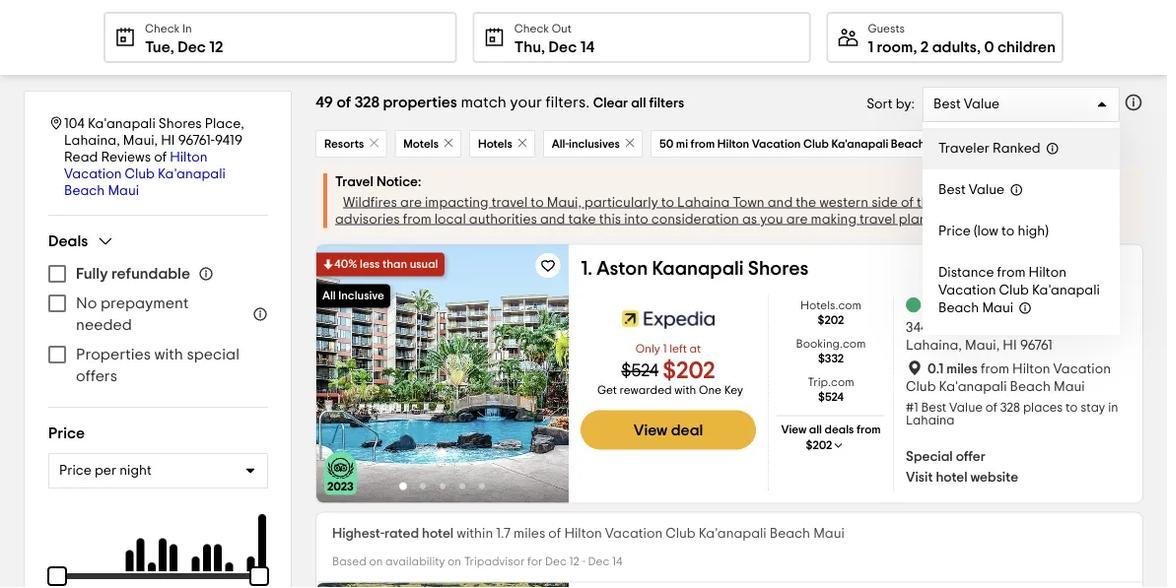 Task type: vqa. For each thing, say whether or not it's contained in the screenshot.
leftmost miles
yes



Task type: locate. For each thing, give the bounding box(es) containing it.
maui inside hilton vacation club ka'anapali beach maui
[[108, 184, 139, 198]]

hilton
[[717, 138, 749, 150], [170, 150, 208, 164], [1029, 266, 1067, 280], [1012, 362, 1050, 376], [564, 527, 602, 541]]

1 horizontal spatial are
[[786, 212, 808, 226]]

read
[[64, 150, 98, 164]]

dec right for
[[545, 556, 567, 568]]

lahaina up the special
[[906, 415, 955, 427]]

0 vertical spatial lahaina,
[[64, 134, 120, 147]]

from inside distance from hilton vacation club ka'anapali beach maui
[[997, 266, 1026, 280]]

take
[[568, 212, 596, 226]]

check inside check out thu, dec 14
[[514, 23, 549, 35]]

vacation
[[752, 138, 801, 150], [64, 167, 122, 181], [938, 284, 996, 298], [1053, 362, 1111, 376], [605, 527, 663, 541]]

0 horizontal spatial $524
[[621, 362, 659, 380]]

1 vertical spatial $524
[[818, 392, 844, 404]]

stay
[[1081, 402, 1105, 415]]

1 vertical spatial all
[[809, 424, 822, 436]]

vacation inside from hilton vacation club ka'anapali beach maui
[[1053, 362, 1111, 376]]

prepayment
[[100, 296, 189, 311]]

0 horizontal spatial lahaina,
[[64, 134, 120, 147]]

0 vertical spatial best
[[934, 98, 961, 111]]

0 vertical spatial 328
[[354, 95, 380, 110]]

maui, up reviews
[[123, 134, 158, 147]]

maui, inside wildfires are impacting travel to maui, particularly to lahaina town and the western side of the island. please check travel advisories from local authorities and take this into consideration as you are making travel plans.
[[547, 196, 582, 209]]

ka'anapali inside 104 ka'anapali shores place, lahaina, maui, hi 96761-9419
[[88, 117, 156, 131]]

side
[[872, 196, 898, 209]]

group containing deals
[[48, 232, 268, 391]]

lahaina up consideration
[[677, 196, 730, 209]]

menu
[[48, 259, 268, 391]]

2 on from the left
[[448, 556, 461, 568]]

1 horizontal spatial 1
[[868, 39, 873, 55]]

$202 down deals
[[806, 440, 832, 452]]

from right mi
[[691, 138, 715, 150]]

$524 down trip.com
[[818, 392, 844, 404]]

of down 104 ka'anapali shores place, lahaina, maui, hi 96761-9419
[[154, 150, 167, 164]]

deals
[[825, 424, 854, 436]]

0 horizontal spatial are
[[400, 196, 422, 209]]

12 inside check in tue, dec 12
[[209, 39, 223, 55]]

2 vertical spatial value
[[949, 402, 983, 415]]

0 horizontal spatial shores
[[159, 117, 202, 131]]

0 vertical spatial hi
[[161, 134, 175, 147]]

on down within on the left of the page
[[448, 556, 461, 568]]

value up traveler ranked
[[964, 98, 1000, 111]]

$202 inside hotels.com $202
[[818, 315, 844, 327]]

check inside check in tue, dec 12
[[145, 23, 180, 35]]

hotel inside special offer visit hotel website
[[936, 471, 968, 485]]

0 horizontal spatial the
[[796, 196, 816, 209]]

1.7
[[496, 527, 511, 541]]

maui, inside '3,524 reviews 3445 lower honoapiilani road , lahaina, maui, hi 96761'
[[965, 339, 1000, 353]]

0 horizontal spatial 14
[[580, 39, 595, 55]]

328 right 49
[[354, 95, 380, 110]]

from right deals
[[857, 424, 881, 436]]

1 horizontal spatial with
[[675, 385, 696, 397]]

best right by:
[[934, 98, 961, 111]]

0 vertical spatial and
[[768, 196, 793, 209]]

1 vertical spatial price
[[48, 426, 85, 442]]

check up thu,
[[514, 23, 549, 35]]

0 vertical spatial $202
[[818, 315, 844, 327]]

maui,
[[123, 134, 158, 147], [547, 196, 582, 209], [965, 339, 1000, 353]]

key
[[724, 385, 743, 397]]

all inclusive
[[322, 290, 384, 302]]

dec down in
[[178, 39, 206, 55]]

with left special
[[154, 347, 183, 363]]

left
[[670, 344, 687, 355]]

with left one
[[675, 385, 696, 397]]

all left deals
[[809, 424, 822, 436]]

$524 inside "trip.com $524"
[[818, 392, 844, 404]]

0 horizontal spatial hotel
[[422, 527, 454, 541]]

2 horizontal spatial travel
[[1071, 196, 1107, 209]]

1 vertical spatial shores
[[748, 259, 809, 279]]

maui
[[928, 138, 954, 150], [108, 184, 139, 198], [982, 302, 1013, 315], [1054, 380, 1085, 394], [813, 527, 845, 541]]

dec
[[178, 39, 206, 55], [549, 39, 577, 55], [545, 556, 567, 568], [588, 556, 610, 568]]

1 vertical spatial $202
[[663, 359, 715, 383]]

all
[[631, 97, 646, 110], [809, 424, 822, 436]]

view left deals
[[781, 424, 807, 436]]

1
[[868, 39, 873, 55], [663, 344, 667, 355]]

$202 down at
[[663, 359, 715, 383]]

maui down view all deals from $202
[[813, 527, 845, 541]]

all inside view all deals from $202
[[809, 424, 822, 436]]

out
[[552, 23, 572, 35]]

miles right the 1.7
[[514, 527, 545, 541]]

of inside wildfires are impacting travel to maui, particularly to lahaina town and the western side of the island. please check travel advisories from local authorities and take this into consideration as you are making travel plans.
[[901, 196, 914, 209]]

guests
[[868, 23, 905, 35]]

1 left 'left'
[[663, 344, 667, 355]]

ka'anapali inside from hilton vacation club ka'anapali beach maui
[[939, 380, 1007, 394]]

from
[[691, 138, 715, 150], [403, 212, 431, 226], [997, 266, 1026, 280], [981, 362, 1009, 376], [857, 424, 881, 436]]

adults
[[932, 39, 977, 55]]

0
[[984, 39, 994, 55]]

0 vertical spatial lahaina
[[677, 196, 730, 209]]

0 vertical spatial 1
[[868, 39, 873, 55]]

properties with special offers
[[76, 347, 239, 384]]

pay
[[585, 393, 605, 405]]

and
[[768, 196, 793, 209], [540, 212, 565, 226]]

0 horizontal spatial view
[[634, 422, 668, 438]]

of inside #1 best value of 328 places to stay in lahaina
[[986, 402, 997, 415]]

1 horizontal spatial 12
[[569, 556, 579, 568]]

lahaina inside wildfires are impacting travel to maui, particularly to lahaina town and the western side of the island. please check travel advisories from local authorities and take this into consideration as you are making travel plans.
[[677, 196, 730, 209]]

14 right thu,
[[580, 39, 595, 55]]

1 for left
[[663, 344, 667, 355]]

0 horizontal spatial 1
[[663, 344, 667, 355]]

hilton up reviews
[[1029, 266, 1067, 280]]

special offer visit hotel website
[[906, 450, 1018, 485]]

view
[[634, 422, 668, 438], [781, 424, 807, 436]]

best inside #1 best value of 328 places to stay in lahaina
[[921, 402, 947, 415]]

hi inside '3,524 reviews 3445 lower honoapiilani road , lahaina, maui, hi 96761'
[[1003, 339, 1017, 353]]

price down the 'island.'
[[938, 225, 971, 239]]

0 vertical spatial all
[[631, 97, 646, 110]]

hotel right rated
[[422, 527, 454, 541]]

1 vertical spatial lahaina
[[906, 415, 955, 427]]

view left deal
[[634, 422, 668, 438]]

1 horizontal spatial the
[[917, 196, 937, 209]]

deals
[[48, 234, 88, 249]]

this
[[599, 212, 621, 226]]

1 vertical spatial lahaina,
[[906, 339, 962, 353]]

hilton up -
[[564, 527, 602, 541]]

on
[[369, 556, 383, 568], [448, 556, 461, 568]]

1 vertical spatial and
[[540, 212, 565, 226]]

1 vertical spatial maui,
[[547, 196, 582, 209]]

1 horizontal spatial hotel
[[936, 471, 968, 485]]

of up plans.
[[901, 196, 914, 209]]

best right #1
[[921, 402, 947, 415]]

, inside '3,524 reviews 3445 lower honoapiilani road , lahaina, maui, hi 96761'
[[1099, 321, 1103, 335]]

2 vertical spatial $202
[[806, 440, 832, 452]]

1 vertical spatial 1
[[663, 344, 667, 355]]

2 horizontal spatial maui,
[[965, 339, 1000, 353]]

travel up the authorities
[[492, 196, 528, 209]]

from inside from hilton vacation club ka'anapali beach maui
[[981, 362, 1009, 376]]

on right based
[[369, 556, 383, 568]]

shores down you
[[748, 259, 809, 279]]

value
[[964, 98, 1000, 111], [969, 183, 1005, 197], [949, 402, 983, 415]]

0 horizontal spatial maui,
[[123, 134, 158, 147]]

view deal
[[634, 422, 703, 438]]

group
[[48, 232, 268, 391]]

$524 $202
[[621, 359, 715, 383]]

maui, inside 104 ka'anapali shores place, lahaina, maui, hi 96761-9419
[[123, 134, 158, 147]]

hi left 96761-
[[161, 134, 175, 147]]

0 vertical spatial price
[[938, 225, 971, 239]]

and up you
[[768, 196, 793, 209]]

miles right "0.1"
[[947, 362, 978, 376]]

0 horizontal spatial lahaina
[[677, 196, 730, 209]]

check in tue, dec 12
[[145, 23, 223, 55]]

1 horizontal spatial view
[[781, 424, 807, 436]]

1 horizontal spatial and
[[768, 196, 793, 209]]

12 left -
[[569, 556, 579, 568]]

hilton down 96761
[[1012, 362, 1050, 376]]

shores up 96761-
[[159, 117, 202, 131]]

usual
[[410, 259, 438, 271]]

dec inside check out thu, dec 14
[[549, 39, 577, 55]]

#1
[[906, 402, 918, 415]]

1 vertical spatial 12
[[569, 556, 579, 568]]

1 vertical spatial are
[[786, 212, 808, 226]]

to inside #1 best value of 328 places to stay in lahaina
[[1066, 402, 1078, 415]]

of down from hilton vacation club ka'anapali beach maui
[[986, 402, 997, 415]]

wildfires
[[343, 196, 397, 209]]

to inside the pay up to 12x get rewarded with one key
[[581, 424, 592, 436]]

14 right -
[[612, 556, 622, 568]]

328 inside #1 best value of 328 places to stay in lahaina
[[1000, 402, 1020, 415]]

0 horizontal spatial check
[[145, 23, 180, 35]]

hotels.com
[[800, 300, 862, 312]]

1 vertical spatial miles
[[514, 527, 545, 541]]

no prepayment needed
[[76, 296, 189, 333]]

2 vertical spatial maui,
[[965, 339, 1000, 353]]

-
[[582, 556, 586, 568]]

from right 0.1 miles
[[981, 362, 1009, 376]]

, left '2'
[[913, 39, 917, 55]]

2 vertical spatial best
[[921, 402, 947, 415]]

maui, up 'take'
[[547, 196, 582, 209]]

dec inside check in tue, dec 12
[[178, 39, 206, 55]]

impacting
[[425, 196, 488, 209]]

$202 for $524 $202
[[663, 359, 715, 383]]

best value up traveler
[[934, 98, 1000, 111]]

highest-
[[332, 527, 384, 541]]

1 down guests
[[868, 39, 873, 55]]

from left local
[[403, 212, 431, 226]]

travel down "side"
[[860, 212, 896, 226]]

view inside view all deals from $202
[[781, 424, 807, 436]]

view inside button
[[634, 422, 668, 438]]

2
[[921, 39, 929, 55]]

vacation inside distance from hilton vacation club ka'anapali beach maui
[[938, 284, 996, 298]]

price up price per night
[[48, 426, 85, 442]]

1 horizontal spatial lahaina,
[[906, 339, 962, 353]]

$524 up rewarded
[[621, 362, 659, 380]]

1 horizontal spatial lahaina
[[906, 415, 955, 427]]

no
[[76, 296, 97, 311]]

from up 3,524
[[997, 266, 1026, 280]]

maui up honoapiilani
[[982, 302, 1013, 315]]

maui, down lower
[[965, 339, 1000, 353]]

special
[[906, 450, 953, 464]]

0 vertical spatial with
[[154, 347, 183, 363]]

hilton down 96761-
[[170, 150, 208, 164]]

check up tue,
[[145, 23, 180, 35]]

0 vertical spatial best value
[[934, 98, 1000, 111]]

328 down from hilton vacation club ka'anapali beach maui
[[1000, 402, 1020, 415]]

travel right 'check'
[[1071, 196, 1107, 209]]

you
[[760, 212, 783, 226]]

are down notice:
[[400, 196, 422, 209]]

shores inside 104 ka'anapali shores place, lahaina, maui, hi 96761-9419
[[159, 117, 202, 131]]

lahaina, down 3445
[[906, 339, 962, 353]]

1 horizontal spatial 328
[[1000, 402, 1020, 415]]

best down traveler
[[938, 183, 966, 197]]

in
[[1108, 402, 1118, 415]]

minimum price slider
[[35, 555, 79, 588]]

with
[[154, 347, 183, 363], [675, 385, 696, 397]]

maui down reviews
[[108, 184, 139, 198]]

2 check from the left
[[514, 23, 549, 35]]

aston kaanapali shores in maui image
[[316, 245, 569, 503], [316, 245, 569, 503]]

price left "per"
[[59, 464, 92, 478]]

price per night
[[59, 464, 152, 478]]

1 horizontal spatial 14
[[612, 556, 622, 568]]

0 horizontal spatial hi
[[161, 134, 175, 147]]

0 vertical spatial miles
[[947, 362, 978, 376]]

club inside distance from hilton vacation club ka'anapali beach maui
[[999, 284, 1029, 298]]

best value
[[934, 98, 1000, 111], [938, 183, 1005, 197]]

1 vertical spatial hi
[[1003, 339, 1017, 353]]

0 vertical spatial value
[[964, 98, 1000, 111]]

0 horizontal spatial 12
[[209, 39, 223, 55]]

the up making
[[796, 196, 816, 209]]

maui up stay
[[1054, 380, 1085, 394]]

1 inside the guests 1 room , 2 adults , 0 children
[[868, 39, 873, 55]]

are right you
[[786, 212, 808, 226]]

shores
[[159, 117, 202, 131], [748, 259, 809, 279]]

value down 0.1 miles
[[949, 402, 983, 415]]

all right clear
[[631, 97, 646, 110]]

1 horizontal spatial maui,
[[547, 196, 582, 209]]

1 horizontal spatial $524
[[818, 392, 844, 404]]

14 inside check out thu, dec 14
[[580, 39, 595, 55]]

travel notice:
[[335, 175, 421, 189]]

12 right tue,
[[209, 39, 223, 55]]

0 vertical spatial $524
[[621, 362, 659, 380]]

(low
[[974, 225, 999, 239]]

1 check from the left
[[145, 23, 180, 35]]

reviews
[[101, 150, 151, 164]]

50 mi from hilton vacation club ka'anapali beach maui
[[659, 138, 954, 150]]

0 vertical spatial 14
[[580, 39, 595, 55]]

best value down traveler
[[938, 183, 1005, 197]]

hi down honoapiilani
[[1003, 339, 1017, 353]]

check out thu, dec 14
[[514, 23, 595, 55]]

2 horizontal spatial ,
[[1099, 321, 1103, 335]]

the up plans.
[[917, 196, 937, 209]]

1 on from the left
[[369, 556, 383, 568]]

visit
[[906, 471, 933, 485]]

place,
[[205, 117, 244, 131]]

hotels.com $202
[[800, 300, 862, 327]]

miles
[[947, 362, 978, 376], [514, 527, 545, 541]]

0 vertical spatial 12
[[209, 39, 223, 55]]

hotel down offer
[[936, 471, 968, 485]]

1 horizontal spatial ,
[[977, 39, 981, 55]]

1 horizontal spatial on
[[448, 556, 461, 568]]

, right honoapiilani
[[1099, 321, 1103, 335]]

1 for room
[[868, 39, 873, 55]]

lower
[[939, 321, 977, 335]]

0 vertical spatial maui,
[[123, 134, 158, 147]]

to down up on the bottom of the page
[[581, 424, 592, 436]]

outrigger ka'anapali beach resort in maui image
[[316, 583, 569, 588], [316, 583, 569, 588]]

0 horizontal spatial with
[[154, 347, 183, 363]]

, left 0 on the top right of the page
[[977, 39, 981, 55]]

and left 'take'
[[540, 212, 565, 226]]

view all deals from $202
[[781, 424, 881, 452]]

lahaina,
[[64, 134, 120, 147], [906, 339, 962, 353]]

website
[[971, 471, 1018, 485]]

0 vertical spatial hotel
[[936, 471, 968, 485]]

hotels
[[478, 138, 512, 150]]

beach inside hilton vacation club ka'anapali beach maui
[[64, 184, 105, 198]]

with inside properties with special offers
[[154, 347, 183, 363]]

2 vertical spatial price
[[59, 464, 92, 478]]

tue,
[[145, 39, 174, 55]]

within
[[457, 527, 493, 541]]

1 horizontal spatial check
[[514, 23, 549, 35]]

0 horizontal spatial 328
[[354, 95, 380, 110]]

1 vertical spatial with
[[675, 385, 696, 397]]

0 horizontal spatial on
[[369, 556, 383, 568]]

ka'anapali inside distance from hilton vacation club ka'anapali beach maui
[[1032, 284, 1100, 298]]

maui inside from hilton vacation club ka'anapali beach maui
[[1054, 380, 1085, 394]]

are
[[400, 196, 422, 209], [786, 212, 808, 226]]

price for price
[[48, 426, 85, 442]]

1 vertical spatial 328
[[1000, 402, 1020, 415]]

$202 down hotels.com
[[818, 315, 844, 327]]

0 vertical spatial shores
[[159, 117, 202, 131]]

1 horizontal spatial hi
[[1003, 339, 1017, 353]]

0 horizontal spatial all
[[631, 97, 646, 110]]

price for price (low to high)
[[938, 225, 971, 239]]

1 horizontal spatial all
[[809, 424, 822, 436]]

to left stay
[[1066, 402, 1078, 415]]

in
[[182, 23, 192, 35]]

50
[[659, 138, 674, 150]]

maui, for particularly
[[547, 196, 582, 209]]

check
[[145, 23, 180, 35], [514, 23, 549, 35]]

value up (low
[[969, 183, 1005, 197]]

of right the 1.7
[[548, 527, 561, 541]]

vacation inside hilton vacation club ka'anapali beach maui
[[64, 167, 122, 181]]

dec down out
[[549, 39, 577, 55]]

lahaina, up read
[[64, 134, 120, 147]]



Task type: describe. For each thing, give the bounding box(es) containing it.
tripadvisor
[[464, 556, 525, 568]]

1 the from the left
[[796, 196, 816, 209]]

maui inside distance from hilton vacation club ka'anapali beach maui
[[982, 302, 1013, 315]]

beach inside from hilton vacation club ka'anapali beach maui
[[1010, 380, 1051, 394]]

hilton inside hilton vacation club ka'anapali beach maui
[[170, 150, 208, 164]]

, for 1
[[977, 39, 981, 55]]

3,524
[[998, 300, 1030, 314]]

club inside from hilton vacation club ka'anapali beach maui
[[906, 380, 936, 394]]

1 vertical spatial hotel
[[422, 527, 454, 541]]

night
[[120, 464, 152, 478]]

view for view all deals from $202
[[781, 424, 807, 436]]

9419
[[215, 134, 243, 147]]

0.1
[[928, 362, 944, 376]]

hi inside 104 ka'anapali shores place, lahaina, maui, hi 96761-9419
[[161, 134, 175, 147]]

#1 best value of 328 places to stay in lahaina
[[906, 402, 1118, 427]]

filters
[[649, 97, 684, 110]]

motels
[[403, 138, 439, 150]]

up
[[581, 409, 595, 420]]

offer
[[956, 450, 986, 464]]

with inside the pay up to 12x get rewarded with one key
[[675, 385, 696, 397]]

local
[[434, 212, 466, 226]]

maximum price slider
[[238, 555, 281, 588]]

beach inside distance from hilton vacation club ka'anapali beach maui
[[938, 302, 979, 315]]

3,524 reviews 3445 lower honoapiilani road , lahaina, maui, hi 96761
[[906, 300, 1103, 353]]

mi
[[676, 138, 688, 150]]

dec right -
[[588, 556, 610, 568]]

please
[[985, 196, 1027, 209]]

properties
[[383, 95, 457, 110]]

clear
[[593, 97, 628, 110]]

1 horizontal spatial travel
[[860, 212, 896, 226]]

reviews
[[1033, 300, 1079, 314]]

view deal button
[[581, 411, 756, 450]]

12x
[[581, 440, 598, 452]]

at
[[690, 344, 701, 355]]

0.1 miles
[[928, 362, 978, 376]]

honoapiilani
[[980, 321, 1062, 335]]

all-inclusives
[[552, 138, 620, 150]]

1 vertical spatial value
[[969, 183, 1005, 197]]

price for price per night
[[59, 464, 92, 478]]

children
[[997, 39, 1056, 55]]

hilton right mi
[[717, 138, 749, 150]]

check
[[1030, 196, 1068, 209]]

2 the from the left
[[917, 196, 937, 209]]

0 horizontal spatial and
[[540, 212, 565, 226]]

expedia.com image
[[622, 300, 715, 340]]

lahaina, inside 104 ka'anapali shores place, lahaina, maui, hi 96761-9419
[[64, 134, 120, 147]]

properties
[[76, 347, 151, 363]]

all
[[322, 290, 336, 302]]

1 horizontal spatial shores
[[748, 259, 809, 279]]

0 horizontal spatial miles
[[514, 527, 545, 541]]

$332
[[818, 353, 844, 365]]

to up the authorities
[[531, 196, 544, 209]]

western
[[819, 196, 869, 209]]

40% less than usual
[[334, 259, 438, 271]]

ka'anapali inside hilton vacation club ka'anapali beach maui
[[158, 167, 226, 181]]

advisories
[[335, 212, 400, 226]]

traveler
[[938, 142, 990, 156]]

of right 49
[[337, 95, 351, 110]]

trip.com $524
[[808, 377, 854, 404]]

rated
[[384, 527, 419, 541]]

based
[[332, 556, 366, 568]]

price (low to high)
[[938, 225, 1049, 239]]

booking.com
[[796, 339, 866, 350]]

inclusives
[[569, 138, 620, 150]]

1. aston kaanapali shores
[[581, 259, 809, 279]]

refundable
[[111, 266, 190, 282]]

check for thu,
[[514, 23, 549, 35]]

consideration
[[651, 212, 739, 226]]

road
[[1065, 321, 1099, 335]]

menu containing fully refundable
[[48, 259, 268, 391]]

all inside 49 of 328 properties match your filters. clear all filters
[[631, 97, 646, 110]]

, for reviews
[[1099, 321, 1103, 335]]

only
[[636, 344, 660, 355]]

maui up the 'island.'
[[928, 138, 954, 150]]

to up consideration
[[661, 196, 674, 209]]

your
[[510, 95, 542, 110]]

$202 for hotels.com $202
[[818, 315, 844, 327]]

only 1 left at
[[636, 344, 701, 355]]

check for tue,
[[145, 23, 180, 35]]

1 vertical spatial 14
[[612, 556, 622, 568]]

authorities
[[469, 212, 537, 226]]

from inside wildfires are impacting travel to maui, particularly to lahaina town and the western side of the island. please check travel advisories from local authorities and take this into consideration as you are making travel plans.
[[403, 212, 431, 226]]

by:
[[896, 98, 915, 111]]

booking.com $332
[[796, 339, 866, 365]]

high)
[[1018, 225, 1049, 239]]

1.
[[581, 259, 592, 279]]

hilton vacation club ka'anapali beach maui link
[[64, 150, 226, 198]]

distance
[[938, 266, 994, 280]]

sort
[[867, 98, 893, 111]]

hilton inside from hilton vacation club ka'anapali beach maui
[[1012, 362, 1050, 376]]

match
[[461, 95, 507, 110]]

lahaina, inside '3,524 reviews 3445 lower honoapiilani road , lahaina, maui, hi 96761'
[[906, 339, 962, 353]]

0 horizontal spatial ,
[[913, 39, 917, 55]]

offers
[[76, 369, 117, 384]]

$202 inside view all deals from $202
[[806, 440, 832, 452]]

from inside view all deals from $202
[[857, 424, 881, 436]]

3445
[[906, 321, 936, 335]]

40%
[[334, 259, 357, 271]]

1 vertical spatial best value
[[938, 183, 1005, 197]]

get
[[597, 385, 617, 397]]

particularly
[[585, 196, 658, 209]]

0 horizontal spatial travel
[[492, 196, 528, 209]]

per
[[95, 464, 117, 478]]

1 vertical spatial best
[[938, 183, 966, 197]]

from hilton vacation club ka'anapali beach maui
[[906, 362, 1111, 394]]

places
[[1023, 402, 1063, 415]]

club inside hilton vacation club ka'anapali beach maui
[[125, 167, 155, 181]]

island.
[[940, 196, 982, 209]]

sort by:
[[867, 98, 915, 111]]

3,524 reviews link
[[998, 300, 1079, 314]]

availability
[[385, 556, 445, 568]]

rewarded
[[619, 385, 672, 397]]

less
[[360, 259, 380, 271]]

special
[[187, 347, 239, 363]]

1 horizontal spatial miles
[[947, 362, 978, 376]]

trip.com
[[808, 377, 854, 389]]

0 vertical spatial are
[[400, 196, 422, 209]]

town
[[733, 196, 765, 209]]

notice:
[[376, 175, 421, 189]]

104 ka'anapali shores place, lahaina, maui, hi 96761-9419
[[64, 117, 244, 147]]

based on availability on tripadvisor for dec 12 - dec 14
[[332, 556, 622, 568]]

to right (low
[[1002, 225, 1015, 239]]

value inside #1 best value of 328 places to stay in lahaina
[[949, 402, 983, 415]]

as
[[742, 212, 757, 226]]

than
[[382, 259, 407, 271]]

travel
[[335, 175, 373, 189]]

view for view deal
[[634, 422, 668, 438]]

wildfires are impacting travel to maui, particularly to lahaina town and the western side of the island. please check travel advisories from local authorities and take this into consideration as you are making travel plans.
[[335, 196, 1107, 226]]

49 of 328 properties match your filters. clear all filters
[[315, 95, 684, 110]]

hilton inside distance from hilton vacation club ka'anapali beach maui
[[1029, 266, 1067, 280]]

resorts
[[324, 138, 364, 150]]

$524 inside $524 $202
[[621, 362, 659, 380]]

maui, for hi
[[123, 134, 158, 147]]

lahaina inside #1 best value of 328 places to stay in lahaina
[[906, 415, 955, 427]]

96761
[[1020, 339, 1053, 353]]

wildfires are impacting travel to maui, particularly to lahaina town and the western side of the island. please check travel advisories from local authorities and take this into consideration as you are making travel plans. link
[[335, 196, 1107, 229]]



